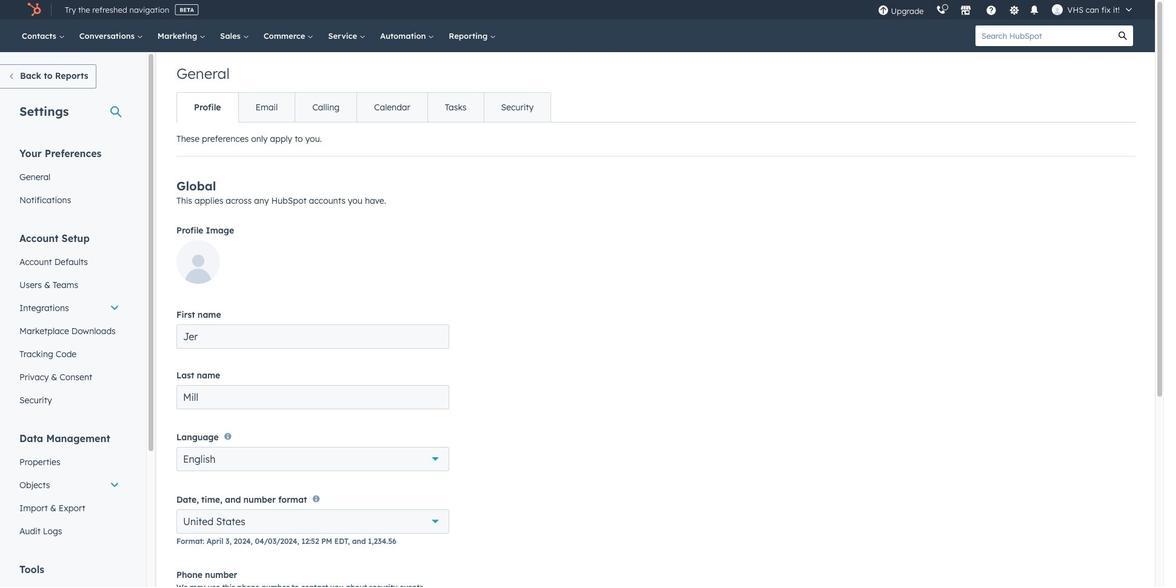Task type: vqa. For each thing, say whether or not it's contained in the screenshot.
menu
yes



Task type: locate. For each thing, give the bounding box(es) containing it.
marketplaces image
[[961, 5, 972, 16]]

your preferences element
[[12, 147, 127, 212]]

menu
[[872, 0, 1141, 19]]

None text field
[[177, 325, 450, 349], [177, 385, 450, 410], [177, 325, 450, 349], [177, 385, 450, 410]]

navigation
[[177, 92, 552, 123]]

account setup element
[[12, 232, 127, 412]]

Search HubSpot search field
[[976, 25, 1113, 46]]



Task type: describe. For each thing, give the bounding box(es) containing it.
jer mill image
[[1052, 4, 1063, 15]]

data management element
[[12, 432, 127, 543]]



